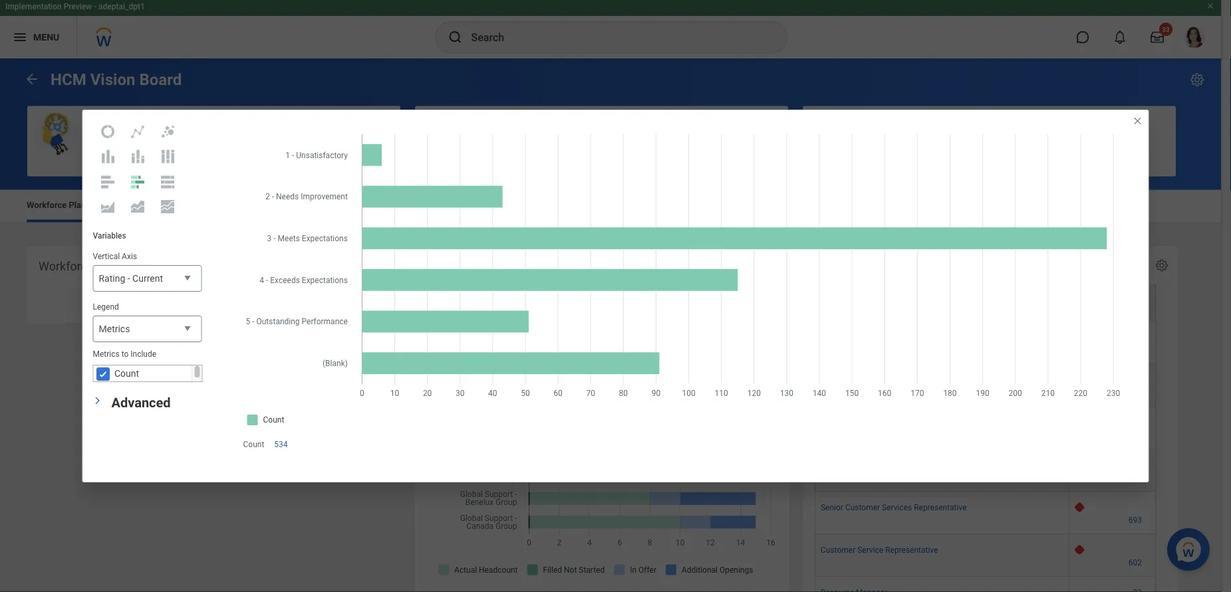 Task type: locate. For each thing, give the bounding box(es) containing it.
search image
[[447, 29, 463, 45]]

include
[[131, 350, 156, 359]]

at
[[671, 155, 678, 164]]

1 vertical spatial workforce
[[39, 259, 94, 273]]

executive summary
[[455, 200, 530, 210]]

stay up to date on workday releases link
[[803, 150, 1176, 170]]

row containing customer service representative
[[815, 535, 1156, 577]]

969 button
[[1129, 473, 1144, 484]]

workforce
[[27, 200, 67, 210], [39, 259, 94, 273]]

workforce planning
[[27, 200, 103, 210]]

to right key
[[630, 155, 637, 164]]

headcount
[[426, 259, 485, 273]]

experience
[[386, 200, 428, 210]]

metrics up check small image
[[93, 350, 120, 359]]

vision
[[90, 70, 135, 89]]

0 vertical spatial customer
[[845, 504, 880, 513]]

to
[[630, 155, 637, 164], [978, 155, 985, 164], [514, 259, 525, 273], [845, 259, 855, 273], [122, 350, 129, 359]]

metrics inside group
[[93, 350, 120, 359]]

employee
[[346, 200, 384, 210]]

stacked column image
[[130, 149, 146, 165]]

to
[[1128, 308, 1137, 317]]

to inside group
[[122, 350, 129, 359]]

on left your
[[318, 155, 326, 164]]

- right preview on the left of page
[[94, 2, 97, 11]]

to left include
[[122, 350, 129, 359]]

count inside the metrics to include group
[[114, 368, 139, 379]]

1 vertical spatial representative
[[886, 546, 938, 555]]

0 vertical spatial workforce
[[27, 200, 67, 210]]

1 row from the top
[[815, 284, 1156, 322]]

count down metrics to include
[[114, 368, 139, 379]]

workday community button
[[415, 106, 788, 156]]

602
[[1129, 559, 1142, 568]]

main content
[[0, 59, 1221, 593]]

product
[[821, 333, 849, 342]]

workday
[[472, 114, 534, 133], [112, 155, 143, 164], [680, 155, 711, 164], [1017, 155, 1047, 164]]

row
[[815, 284, 1156, 322], [815, 407, 1156, 450], [815, 492, 1156, 535], [815, 535, 1156, 577], [815, 577, 1156, 593]]

row containing average days open or to fill
[[815, 284, 1156, 322]]

metrics
[[99, 324, 130, 335], [93, 350, 120, 359]]

row containing senior customer services representative
[[815, 492, 1156, 535]]

workforce for workforce planning
[[27, 200, 67, 210]]

0 horizontal spatial fill
[[858, 259, 874, 273]]

main content containing hcm vision board
[[0, 59, 1221, 593]]

workforce left visibility
[[39, 259, 94, 273]]

- inside "banner"
[[94, 2, 97, 11]]

senior
[[821, 504, 843, 513]]

4 row from the top
[[815, 535, 1156, 577]]

fill
[[858, 259, 874, 273], [1139, 308, 1150, 317]]

questions
[[257, 155, 292, 164]]

-
[[94, 2, 97, 11], [128, 273, 130, 284]]

inbox large image
[[1151, 31, 1164, 44]]

clustered bar image
[[100, 174, 116, 190]]

the
[[602, 155, 614, 164]]

time to fill critical jobs element
[[803, 246, 1178, 593]]

metrics inside popup button
[[99, 324, 130, 335]]

it helpdesk specialist row
[[815, 364, 1156, 407]]

rating - current button
[[93, 265, 202, 293]]

fill left critical
[[858, 259, 874, 273]]

job profile button
[[816, 285, 1069, 321]]

2 row from the top
[[815, 407, 1156, 450]]

days
[[1111, 297, 1129, 306]]

metrics down 'legend'
[[99, 324, 130, 335]]

602 button
[[1129, 558, 1144, 569]]

analytics
[[138, 114, 203, 133]]

workforce left planning
[[27, 200, 67, 210]]

preview
[[64, 2, 92, 11]]

count left the "534" at left bottom
[[243, 440, 264, 450]]

collaboration is the key to success at workday
[[545, 155, 711, 164]]

implementation preview -   adeptai_dpt1 banner
[[0, 0, 1221, 59]]

customer right senior
[[845, 504, 880, 513]]

workforce inside tab list
[[27, 200, 67, 210]]

vertical
[[93, 252, 120, 261]]

services
[[882, 504, 912, 513]]

time
[[815, 259, 842, 273]]

on
[[318, 155, 326, 164], [1006, 155, 1015, 164]]

tab list
[[13, 191, 1208, 223]]

0 horizontal spatial count
[[114, 368, 139, 379]]

line image
[[130, 124, 146, 140]]

your
[[328, 155, 344, 164]]

stacked area image
[[130, 199, 146, 215]]

employee experience
[[346, 200, 428, 210]]

metrics to include
[[93, 350, 156, 359]]

customer service representative
[[821, 546, 938, 555]]

workforce visibility
[[39, 259, 141, 273]]

open
[[1131, 297, 1150, 306]]

- down visibility
[[128, 273, 130, 284]]

workday community
[[472, 114, 621, 133]]

customer left service
[[821, 546, 856, 555]]

fill down open
[[1139, 308, 1150, 317]]

cell
[[815, 407, 1070, 450], [815, 450, 1070, 492]]

people analytics
[[84, 114, 203, 133]]

dynamically
[[145, 155, 187, 164]]

organizational health
[[129, 200, 212, 210]]

representative right service
[[886, 546, 938, 555]]

headcount plan to pipeline element
[[414, 246, 790, 593]]

0 vertical spatial metrics
[[99, 324, 130, 335]]

adeptai_dpt1
[[99, 2, 145, 11]]

1 horizontal spatial count
[[243, 440, 264, 450]]

0 vertical spatial count
[[114, 368, 139, 379]]

1 vertical spatial fill
[[1139, 308, 1150, 317]]

1 vertical spatial metrics
[[93, 350, 120, 359]]

1 vertical spatial -
[[128, 273, 130, 284]]

donut image
[[100, 124, 116, 140]]

1 cell from the top
[[815, 407, 1070, 450]]

it helpdesk specialist link
[[821, 373, 900, 385]]

success
[[639, 155, 669, 164]]

representative right services
[[914, 504, 967, 513]]

0 vertical spatial -
[[94, 2, 97, 11]]

1 horizontal spatial on
[[1006, 155, 1015, 164]]

0 horizontal spatial -
[[94, 2, 97, 11]]

customer
[[845, 504, 880, 513], [821, 546, 856, 555]]

time to fill critical jobs
[[815, 259, 943, 273]]

average
[[1080, 297, 1109, 306]]

board
[[139, 70, 182, 89]]

tab list containing workforce planning
[[13, 191, 1208, 223]]

1 horizontal spatial fill
[[1139, 308, 1150, 317]]

3 row from the top
[[815, 492, 1156, 535]]

5 row from the top
[[815, 577, 1156, 593]]

0 horizontal spatial on
[[318, 155, 326, 164]]

releases
[[1049, 155, 1082, 164]]

variables
[[93, 231, 126, 241]]

on right date
[[1006, 155, 1015, 164]]

it helpdesk specialist
[[821, 376, 900, 385]]

product development link
[[821, 330, 897, 342]]

rating
[[99, 273, 125, 284]]

count
[[114, 368, 139, 379], [243, 440, 264, 450]]

profile logan mcneil element
[[1176, 23, 1213, 52]]

1 on from the left
[[318, 155, 326, 164]]

1 horizontal spatial -
[[128, 273, 130, 284]]

0 vertical spatial fill
[[858, 259, 874, 273]]



Task type: describe. For each thing, give the bounding box(es) containing it.
2 cell from the top
[[815, 450, 1070, 492]]

stacked bar image
[[130, 174, 146, 190]]

to right up at top right
[[978, 155, 985, 164]]

workforce visibility element
[[27, 246, 401, 324]]

close chart settings image
[[1133, 116, 1143, 126]]

hcm vision board
[[51, 70, 182, 89]]

senior customer services representative link
[[821, 501, 967, 513]]

helpdesk
[[830, 376, 864, 385]]

bubble image
[[160, 124, 176, 140]]

profile
[[837, 308, 860, 317]]

to right time
[[845, 259, 855, 273]]

advanced
[[111, 395, 171, 411]]

1 vertical spatial customer
[[821, 546, 856, 555]]

534 button
[[274, 440, 290, 450]]

chevron down image
[[93, 393, 102, 409]]

workday dynamically suggests business questions based on your tenant
[[112, 155, 368, 164]]

metrics for metrics to include
[[93, 350, 120, 359]]

- inside dropdown button
[[128, 273, 130, 284]]

collaboration is the key to success at workday link
[[415, 150, 788, 170]]

legend
[[93, 303, 119, 312]]

plan
[[488, 259, 511, 273]]

current
[[132, 273, 163, 284]]

close environment banner image
[[1207, 2, 1215, 10]]

or
[[1119, 308, 1127, 317]]

people
[[84, 114, 134, 133]]

average days open or to fill image
[[1075, 588, 1150, 593]]

notifications large image
[[1114, 31, 1127, 44]]

average days open or to fill button
[[1070, 285, 1156, 321]]

to right plan
[[514, 259, 525, 273]]

workday inside button
[[472, 114, 534, 133]]

key
[[616, 155, 628, 164]]

969
[[1129, 474, 1142, 483]]

axis
[[122, 252, 137, 261]]

&
[[279, 200, 285, 210]]

people analytics button
[[27, 106, 400, 156]]

executive
[[455, 200, 491, 210]]

fill inside "average days open or to fill"
[[1139, 308, 1150, 317]]

workday dynamically suggests business questions based on your tenant link
[[27, 150, 400, 170]]

diversity
[[287, 200, 320, 210]]

hcm
[[51, 70, 86, 89]]

1 vertical spatial count
[[243, 440, 264, 450]]

advanced dialog
[[82, 110, 1149, 483]]

variables group
[[83, 221, 212, 393]]

100% bar image
[[160, 174, 176, 190]]

product development
[[821, 333, 897, 342]]

pipeline
[[528, 259, 570, 273]]

metrics to include group
[[93, 349, 203, 383]]

rating - current
[[99, 273, 163, 284]]

implementation
[[5, 2, 62, 11]]

overlaid area image
[[100, 199, 116, 215]]

suggests
[[189, 155, 221, 164]]

534
[[274, 440, 288, 450]]

date
[[987, 155, 1004, 164]]

clustered column image
[[100, 149, 116, 165]]

based
[[294, 155, 316, 164]]

check small image
[[95, 367, 111, 383]]

693
[[1129, 516, 1142, 526]]

job
[[822, 308, 835, 317]]

693 button
[[1129, 516, 1144, 526]]

100% column image
[[160, 149, 176, 165]]

development
[[851, 333, 897, 342]]

metrics button
[[93, 316, 202, 343]]

100% area image
[[160, 199, 176, 215]]

product development row
[[815, 322, 1156, 364]]

up
[[967, 155, 976, 164]]

jobs
[[917, 259, 943, 273]]

headcount plan to pipeline
[[426, 259, 570, 273]]

senior customer services representative
[[821, 504, 967, 513]]

is
[[594, 155, 600, 164]]

vertical axis
[[93, 252, 137, 261]]

critical
[[877, 259, 914, 273]]

configure this page image
[[1189, 72, 1205, 88]]

collaboration
[[545, 155, 592, 164]]

average days open or to fill
[[1080, 297, 1150, 317]]

969 row
[[815, 450, 1156, 492]]

job profile
[[822, 308, 860, 317]]

belonging
[[239, 200, 277, 210]]

health
[[187, 200, 212, 210]]

community
[[538, 114, 621, 133]]

business
[[223, 155, 255, 164]]

service
[[858, 546, 884, 555]]

it
[[821, 376, 828, 385]]

workforce for workforce visibility
[[39, 259, 94, 273]]

specialist
[[865, 376, 900, 385]]

2 on from the left
[[1006, 155, 1015, 164]]

0 vertical spatial representative
[[914, 504, 967, 513]]

advanced button
[[111, 395, 171, 411]]

metrics for metrics
[[99, 324, 130, 335]]

vertical axis group
[[93, 251, 202, 293]]

stay
[[950, 155, 966, 164]]

visibility
[[96, 259, 141, 273]]

customer service representative link
[[821, 544, 938, 555]]

stay up to date on workday releases
[[950, 155, 1082, 164]]

organizational
[[129, 200, 185, 210]]

tenant
[[346, 155, 368, 164]]

implementation preview -   adeptai_dpt1
[[5, 2, 145, 11]]

previous page image
[[24, 71, 40, 87]]

legend group
[[93, 302, 202, 343]]

planning
[[69, 200, 103, 210]]

belonging & diversity
[[239, 200, 320, 210]]



Task type: vqa. For each thing, say whether or not it's contained in the screenshot.
Configure
no



